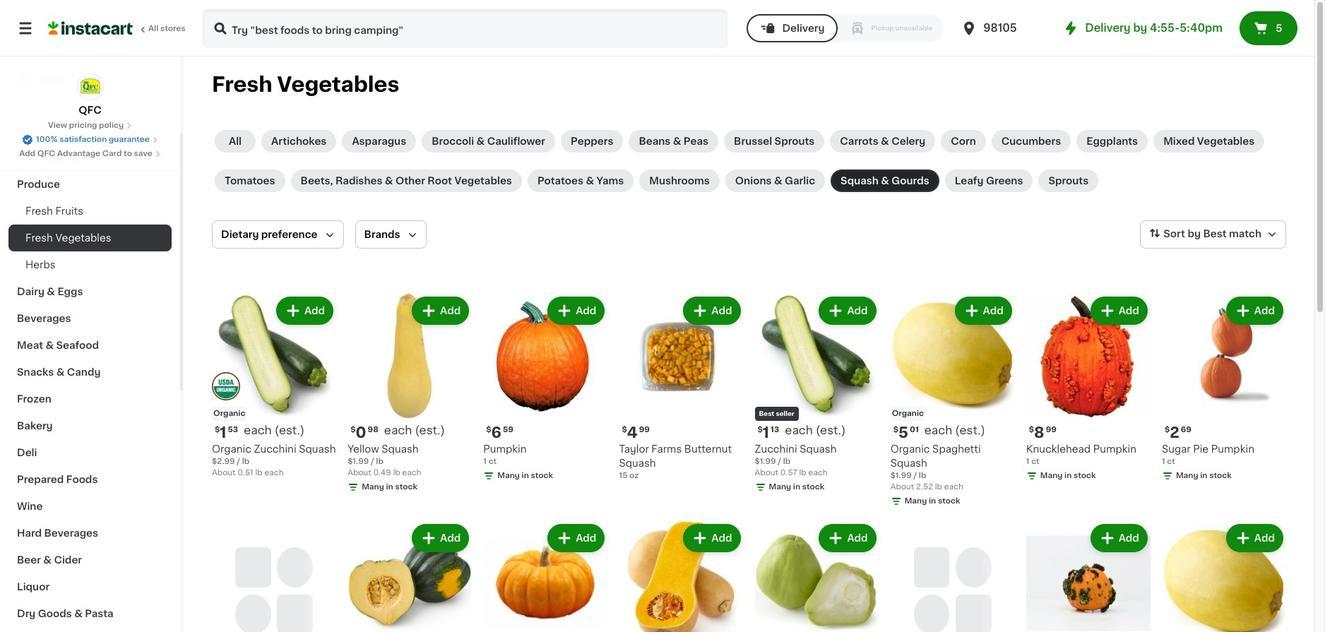 Task type: describe. For each thing, give the bounding box(es) containing it.
lists
[[40, 76, 64, 85]]

8
[[1034, 425, 1045, 440]]

organic inside organic spaghetti squash $1.99 / lb about 2.52 lb each
[[891, 445, 930, 454]]

$ 8 99
[[1029, 425, 1057, 440]]

vegetables right mixed
[[1198, 136, 1255, 146]]

instacart logo image
[[48, 20, 133, 37]]

leafy
[[955, 176, 984, 186]]

squash inside organic zucchini squash $2.99 / lb about 0.51 lb each
[[299, 445, 336, 454]]

corn
[[951, 136, 976, 146]]

add qfc advantage card to save
[[19, 150, 153, 158]]

corn link
[[941, 130, 986, 153]]

$ for $ 8 99
[[1029, 426, 1034, 434]]

frozen link
[[8, 386, 172, 413]]

organic up 01
[[892, 410, 924, 418]]

best seller
[[759, 411, 795, 417]]

$ 5 01
[[894, 425, 919, 440]]

& for snacks & candy
[[56, 367, 65, 377]]

(est.) for zucchini squash
[[816, 425, 846, 436]]

in down pumpkin 1 ct
[[522, 472, 529, 480]]

lb right 0.49
[[393, 469, 400, 477]]

each down seller
[[785, 425, 813, 436]]

wine
[[17, 502, 43, 512]]

snacks & candy
[[17, 367, 101, 377]]

sort
[[1164, 229, 1186, 239]]

organic inside organic zucchini squash $2.99 / lb about 0.51 lb each
[[212, 445, 251, 454]]

all stores
[[148, 25, 186, 33]]

mixed
[[1164, 136, 1195, 146]]

1 for $ 1 53
[[220, 425, 227, 440]]

lb right 0.51
[[255, 469, 263, 477]]

product group containing 0
[[348, 294, 472, 496]]

mixed vegetables link
[[1154, 130, 1265, 153]]

0 horizontal spatial qfc
[[37, 150, 55, 158]]

carrots
[[840, 136, 879, 146]]

(est.) for organic spaghetti squash
[[955, 425, 986, 436]]

pumpkin inside sugar pie pumpkin 1 ct
[[1212, 445, 1255, 454]]

$ for $ 5 01
[[894, 426, 899, 434]]

recipes
[[17, 126, 58, 136]]

many down pumpkin 1 ct
[[498, 472, 520, 480]]

100%
[[36, 136, 58, 143]]

organic up 53
[[213, 410, 245, 418]]

hard beverages
[[17, 529, 98, 538]]

each inside organic zucchini squash $2.99 / lb about 0.51 lb each
[[265, 469, 284, 477]]

lb right 2.52
[[935, 483, 943, 491]]

each right 98
[[384, 425, 412, 436]]

mushrooms
[[650, 176, 710, 186]]

lb up 0.49
[[376, 458, 384, 466]]

liquor link
[[8, 574, 172, 601]]

/ inside organic spaghetti squash $1.99 / lb about 2.52 lb each
[[914, 472, 917, 480]]

vegetables up "artichokes" in the top left of the page
[[277, 74, 399, 95]]

$ 1 53
[[215, 425, 238, 440]]

policy
[[99, 122, 124, 129]]

& for onions & garlic
[[774, 176, 783, 186]]

delivery for delivery by 4:55-5:40pm
[[1086, 23, 1131, 33]]

thanksgiving link
[[8, 144, 172, 171]]

in down 0.57
[[793, 483, 801, 491]]

sugar pie pumpkin 1 ct
[[1162, 445, 1255, 466]]

98
[[368, 426, 379, 434]]

beer
[[17, 555, 41, 565]]

satisfaction
[[59, 136, 107, 143]]

celery
[[892, 136, 926, 146]]

radishes
[[336, 176, 383, 186]]

$ for $ 6 59
[[486, 426, 491, 434]]

1 inside sugar pie pumpkin 1 ct
[[1162, 458, 1166, 466]]

root
[[428, 176, 452, 186]]

onions
[[735, 176, 772, 186]]

Best match Sort by field
[[1141, 220, 1287, 249]]

cauliflower
[[487, 136, 545, 146]]

each (est.) for organic spaghetti squash
[[925, 425, 986, 436]]

fruits
[[55, 206, 83, 216]]

knucklehead
[[1026, 445, 1091, 454]]

pasta
[[85, 609, 113, 619]]

zucchini squash $1.99 / lb about 0.57 lb each
[[755, 445, 837, 477]]

buy
[[40, 47, 60, 57]]

many down 2.52
[[905, 498, 927, 505]]

mixed vegetables
[[1164, 136, 1255, 146]]

best for best seller
[[759, 411, 775, 417]]

lists link
[[8, 66, 172, 95]]

100% satisfaction guarantee
[[36, 136, 150, 143]]

ct inside pumpkin 1 ct
[[489, 458, 497, 466]]

product group containing 5
[[891, 294, 1015, 510]]

& for potatoes & yams
[[586, 176, 594, 186]]

dry
[[17, 609, 36, 619]]

qfc link
[[77, 73, 104, 117]]

& for dairy & eggs
[[47, 287, 55, 297]]

in down 0.49
[[386, 483, 393, 491]]

lb right 0.57
[[799, 469, 807, 477]]

$0.98 each (estimated) element
[[348, 424, 472, 442]]

add qfc advantage card to save link
[[19, 148, 161, 160]]

0 vertical spatial beverages
[[17, 314, 71, 324]]

5:40pm
[[1180, 23, 1223, 33]]

snacks & candy link
[[8, 359, 172, 386]]

prepared foods link
[[8, 466, 172, 493]]

98105 button
[[961, 8, 1046, 48]]

meat & seafood link
[[8, 332, 172, 359]]

squash & gourds link
[[831, 170, 940, 192]]

squash down carrots
[[841, 176, 879, 186]]

sprouts link
[[1039, 170, 1099, 192]]

fresh fruits
[[25, 206, 83, 216]]

asparagus link
[[342, 130, 416, 153]]

many in stock down 2.52
[[905, 498, 961, 505]]

view pricing policy link
[[48, 120, 132, 131]]

in down knucklehead pumpkin 1 ct
[[1065, 472, 1072, 480]]

many in stock down 0.57
[[769, 483, 825, 491]]

gourds
[[892, 176, 930, 186]]

peppers link
[[561, 130, 623, 153]]

delivery for delivery
[[782, 23, 825, 33]]

in down 2.52
[[929, 498, 936, 505]]

yellow squash $1.99 / lb about 0.49 lb each
[[348, 445, 421, 477]]

$5.01 each (estimated) element
[[891, 424, 1015, 442]]

squash inside yellow squash $1.99 / lb about 0.49 lb each
[[382, 445, 419, 454]]

organic zucchini squash $2.99 / lb about 0.51 lb each
[[212, 445, 336, 477]]

zucchini inside organic zucchini squash $2.99 / lb about 0.51 lb each
[[254, 445, 297, 454]]

service type group
[[747, 14, 944, 42]]

hard
[[17, 529, 42, 538]]

squash & gourds
[[841, 176, 930, 186]]

& left pasta in the left of the page
[[74, 609, 83, 619]]

candy
[[67, 367, 101, 377]]

advantage
[[57, 150, 100, 158]]

about inside zucchini squash $1.99 / lb about 0.57 lb each
[[755, 469, 779, 477]]

pie
[[1194, 445, 1209, 454]]

beets,
[[301, 176, 333, 186]]

tomatoes link
[[215, 170, 285, 192]]

knucklehead pumpkin 1 ct
[[1026, 445, 1137, 466]]

0 vertical spatial fresh
[[212, 74, 272, 95]]

& for squash & gourds
[[881, 176, 890, 186]]

product group containing 6
[[483, 294, 608, 485]]

frozen
[[17, 394, 51, 404]]

brands button
[[355, 220, 426, 249]]

lb up 0.57
[[783, 458, 791, 466]]

each (est.) for organic zucchini squash
[[244, 425, 305, 436]]

& left the other at left top
[[385, 176, 393, 186]]

& for carrots & celery
[[881, 136, 889, 146]]

1 vertical spatial fresh vegetables
[[25, 233, 111, 243]]

it
[[62, 47, 69, 57]]

cider
[[54, 555, 82, 565]]



Task type: locate. For each thing, give the bounding box(es) containing it.
vegetables
[[277, 74, 399, 95], [1198, 136, 1255, 146], [455, 176, 512, 186], [55, 233, 111, 243]]

2 99 from the left
[[1046, 426, 1057, 434]]

pumpkin inside knucklehead pumpkin 1 ct
[[1094, 445, 1137, 454]]

99 for 8
[[1046, 426, 1057, 434]]

5 inside button
[[1276, 23, 1283, 33]]

fresh down produce
[[25, 206, 53, 216]]

$ inside $ 6 59
[[486, 426, 491, 434]]

/
[[237, 458, 240, 466], [371, 458, 374, 466], [778, 458, 781, 466], [914, 472, 917, 480]]

01
[[910, 426, 919, 434]]

1 99 from the left
[[639, 426, 650, 434]]

fresh up the all link
[[212, 74, 272, 95]]

& for broccoli & cauliflower
[[477, 136, 485, 146]]

about left 0.57
[[755, 469, 779, 477]]

snacks
[[17, 367, 54, 377]]

each inside zucchini squash $1.99 / lb about 0.57 lb each
[[809, 469, 828, 477]]

best for best match
[[1204, 229, 1227, 239]]

by
[[1134, 23, 1148, 33], [1188, 229, 1201, 239]]

2 zucchini from the left
[[755, 445, 798, 454]]

sprouts down cucumbers on the right of the page
[[1049, 176, 1089, 186]]

potatoes & yams link
[[528, 170, 634, 192]]

many down 0.57
[[769, 483, 791, 491]]

1 for $ 1 13
[[763, 425, 770, 440]]

about inside organic spaghetti squash $1.99 / lb about 2.52 lb each
[[891, 483, 914, 491]]

by right the sort
[[1188, 229, 1201, 239]]

best inside field
[[1204, 229, 1227, 239]]

(est.) for organic zucchini squash
[[275, 425, 305, 436]]

0 vertical spatial by
[[1134, 23, 1148, 33]]

by inside field
[[1188, 229, 1201, 239]]

vegetables down broccoli & cauliflower link
[[455, 176, 512, 186]]

1 vertical spatial best
[[759, 411, 775, 417]]

1 horizontal spatial zucchini
[[755, 445, 798, 454]]

dry goods & pasta
[[17, 609, 113, 619]]

many down 0.49
[[362, 483, 384, 491]]

carrots & celery link
[[830, 130, 936, 153]]

product group containing 2
[[1162, 294, 1287, 485]]

2 horizontal spatial pumpkin
[[1212, 445, 1255, 454]]

$ inside $ 8 99
[[1029, 426, 1034, 434]]

(est.) inside $0.98 each (estimated) element
[[415, 425, 445, 436]]

7 $ from the left
[[1029, 426, 1034, 434]]

3 (est.) from the left
[[816, 425, 846, 436]]

all stores link
[[48, 8, 187, 48]]

/ up 0.51
[[237, 458, 240, 466]]

many in stock down 0.49
[[362, 483, 418, 491]]

pumpkin down $ 6 59
[[483, 445, 527, 454]]

artichokes link
[[261, 130, 337, 153]]

item badge image
[[212, 372, 240, 400]]

6 $ from the left
[[894, 426, 899, 434]]

beer & cider
[[17, 555, 82, 565]]

2 pumpkin from the left
[[1094, 445, 1137, 454]]

1 for pumpkin 1 ct
[[483, 458, 487, 466]]

each (est.) right 98
[[384, 425, 445, 436]]

& right beer
[[43, 555, 52, 565]]

lb up 0.51
[[242, 458, 250, 466]]

beverages down dairy & eggs
[[17, 314, 71, 324]]

5 inside the product group
[[899, 425, 909, 440]]

beans & peas link
[[629, 130, 719, 153]]

$ inside $ 2 69
[[1165, 426, 1170, 434]]

3 $ from the left
[[486, 426, 491, 434]]

by for sort
[[1188, 229, 1201, 239]]

1 down $ 8 99
[[1026, 458, 1030, 466]]

many in stock down sugar pie pumpkin 1 ct
[[1176, 472, 1232, 480]]

1 vertical spatial fresh
[[25, 206, 53, 216]]

prepared foods
[[17, 475, 98, 485]]

1 horizontal spatial sprouts
[[1049, 176, 1089, 186]]

0
[[356, 425, 366, 440]]

qfc down 100%
[[37, 150, 55, 158]]

/ up 2.52
[[914, 472, 917, 480]]

each (est.) for yellow squash
[[384, 425, 445, 436]]

$ left 53
[[215, 426, 220, 434]]

(est.) for yellow squash
[[415, 425, 445, 436]]

beets, radishes & other root vegetables
[[301, 176, 512, 186]]

/ up 0.57
[[778, 458, 781, 466]]

$ for $ 0 98
[[351, 426, 356, 434]]

product group containing 4
[[619, 294, 744, 482]]

98105
[[984, 23, 1017, 33]]

$1.53 each (estimated) element
[[212, 424, 336, 442]]

99 right 4 in the left bottom of the page
[[639, 426, 650, 434]]

53
[[228, 426, 238, 434]]

ct down knucklehead
[[1032, 458, 1040, 466]]

/ inside zucchini squash $1.99 / lb about 0.57 lb each
[[778, 458, 781, 466]]

about left 2.52
[[891, 483, 914, 491]]

squash up the oz
[[619, 459, 656, 469]]

1 down $ 6 59
[[483, 458, 487, 466]]

0 vertical spatial sprouts
[[775, 136, 815, 146]]

eggs
[[57, 287, 83, 297]]

beans
[[639, 136, 671, 146]]

1 ct from the left
[[489, 458, 497, 466]]

zucchini down the $1.53 each (estimated) element
[[254, 445, 297, 454]]

(est.) up organic zucchini squash $2.99 / lb about 0.51 lb each
[[275, 425, 305, 436]]

& left 'celery'
[[881, 136, 889, 146]]

2 ct from the left
[[1032, 458, 1040, 466]]

best up 13
[[759, 411, 775, 417]]

2 (est.) from the left
[[415, 425, 445, 436]]

1 left 13
[[763, 425, 770, 440]]

cucumbers link
[[992, 130, 1071, 153]]

squash up 2.52
[[891, 459, 928, 469]]

0 horizontal spatial 5
[[899, 425, 909, 440]]

ct inside sugar pie pumpkin 1 ct
[[1167, 458, 1176, 466]]

$1.99 inside yellow squash $1.99 / lb about 0.49 lb each
[[348, 458, 369, 466]]

wine link
[[8, 493, 172, 520]]

each (est.) inside $1.13 each (estimated) element
[[785, 425, 846, 436]]

many in stock down pumpkin 1 ct
[[498, 472, 553, 480]]

4 $ from the left
[[622, 426, 627, 434]]

(est.)
[[275, 425, 305, 436], [415, 425, 445, 436], [816, 425, 846, 436], [955, 425, 986, 436]]

zucchini down $ 1 13
[[755, 445, 798, 454]]

1 horizontal spatial ct
[[1032, 458, 1040, 466]]

all up tomatoes link
[[229, 136, 242, 146]]

vegetables up herbs link
[[55, 233, 111, 243]]

1 horizontal spatial $1.99
[[755, 458, 776, 466]]

1 inside pumpkin 1 ct
[[483, 458, 487, 466]]

dietary preference
[[221, 230, 318, 240]]

2 $ from the left
[[351, 426, 356, 434]]

each (est.) for zucchini squash
[[785, 425, 846, 436]]

4:55-
[[1150, 23, 1180, 33]]

1 horizontal spatial delivery
[[1086, 23, 1131, 33]]

0 horizontal spatial by
[[1134, 23, 1148, 33]]

2 horizontal spatial $1.99
[[891, 472, 912, 480]]

1 horizontal spatial qfc
[[79, 105, 102, 115]]

dairy & eggs link
[[8, 278, 172, 305]]

0 horizontal spatial pumpkin
[[483, 445, 527, 454]]

about left 0.49
[[348, 469, 371, 477]]

$1.99 inside zucchini squash $1.99 / lb about 0.57 lb each
[[755, 458, 776, 466]]

squash inside organic spaghetti squash $1.99 / lb about 2.52 lb each
[[891, 459, 928, 469]]

each (est.) up the spaghetti
[[925, 425, 986, 436]]

many in stock
[[498, 472, 553, 480], [1041, 472, 1096, 480], [1176, 472, 1232, 480], [362, 483, 418, 491], [769, 483, 825, 491], [905, 498, 961, 505]]

0 horizontal spatial best
[[759, 411, 775, 417]]

/ inside yellow squash $1.99 / lb about 0.49 lb each
[[371, 458, 374, 466]]

0 vertical spatial best
[[1204, 229, 1227, 239]]

0 vertical spatial 5
[[1276, 23, 1283, 33]]

1 vertical spatial beverages
[[44, 529, 98, 538]]

hard beverages link
[[8, 520, 172, 547]]

& inside "link"
[[43, 555, 52, 565]]

1 vertical spatial sprouts
[[1049, 176, 1089, 186]]

2 horizontal spatial ct
[[1167, 458, 1176, 466]]

ct down 6
[[489, 458, 497, 466]]

many down knucklehead
[[1041, 472, 1063, 480]]

1 horizontal spatial pumpkin
[[1094, 445, 1137, 454]]

0 vertical spatial qfc
[[79, 105, 102, 115]]

$ for $ 1 53
[[215, 426, 220, 434]]

(est.) up the spaghetti
[[955, 425, 986, 436]]

in down sugar pie pumpkin 1 ct
[[1201, 472, 1208, 480]]

squash inside zucchini squash $1.99 / lb about 0.57 lb each
[[800, 445, 837, 454]]

each inside organic spaghetti squash $1.99 / lb about 2.52 lb each
[[944, 483, 964, 491]]

1 vertical spatial 5
[[899, 425, 909, 440]]

each (est.) inside $5.01 each (estimated) element
[[925, 425, 986, 436]]

each right 0.57
[[809, 469, 828, 477]]

& for meat & seafood
[[46, 341, 54, 350]]

& for beer & cider
[[43, 555, 52, 565]]

$ 4 99
[[622, 425, 650, 440]]

fresh
[[212, 74, 272, 95], [25, 206, 53, 216], [25, 233, 53, 243]]

2 each (est.) from the left
[[384, 425, 445, 436]]

leafy greens link
[[945, 170, 1033, 192]]

& left gourds
[[881, 176, 890, 186]]

1 horizontal spatial all
[[229, 136, 242, 146]]

1 horizontal spatial 99
[[1046, 426, 1057, 434]]

bakery
[[17, 421, 53, 431]]

fresh for fresh fruits
[[25, 233, 53, 243]]

4 each (est.) from the left
[[925, 425, 986, 436]]

all for all
[[229, 136, 242, 146]]

deli
[[17, 448, 37, 458]]

pumpkin right knucklehead
[[1094, 445, 1137, 454]]

bakery link
[[8, 413, 172, 439]]

/ inside organic zucchini squash $2.99 / lb about 0.51 lb each
[[237, 458, 240, 466]]

squash left yellow on the bottom of page
[[299, 445, 336, 454]]

each right 2.52
[[944, 483, 964, 491]]

& for beans & peas
[[673, 136, 681, 146]]

1 horizontal spatial best
[[1204, 229, 1227, 239]]

best
[[1204, 229, 1227, 239], [759, 411, 775, 417]]

0 horizontal spatial fresh vegetables
[[25, 233, 111, 243]]

broccoli & cauliflower link
[[422, 130, 555, 153]]

qfc logo image
[[77, 73, 104, 100]]

$ up knucklehead
[[1029, 426, 1034, 434]]

stores
[[160, 25, 186, 33]]

many down sugar
[[1176, 472, 1199, 480]]

beets, radishes & other root vegetables link
[[291, 170, 522, 192]]

many in stock down knucklehead pumpkin 1 ct
[[1041, 472, 1096, 480]]

each right 01
[[925, 425, 953, 436]]

all for all stores
[[148, 25, 158, 33]]

$ left 59
[[486, 426, 491, 434]]

view pricing policy
[[48, 122, 124, 129]]

peas
[[684, 136, 709, 146]]

1 (est.) from the left
[[275, 425, 305, 436]]

$1.99 down $ 5 01
[[891, 472, 912, 480]]

best match
[[1204, 229, 1262, 239]]

delivery inside button
[[782, 23, 825, 33]]

1 $ from the left
[[215, 426, 220, 434]]

1 horizontal spatial fresh vegetables
[[212, 74, 399, 95]]

Search field
[[203, 10, 727, 47]]

yellow
[[348, 445, 379, 454]]

1 pumpkin from the left
[[483, 445, 527, 454]]

all left stores
[[148, 25, 158, 33]]

delivery by 4:55-5:40pm
[[1086, 23, 1223, 33]]

1 left 53
[[220, 425, 227, 440]]

1 horizontal spatial by
[[1188, 229, 1201, 239]]

0 horizontal spatial ct
[[489, 458, 497, 466]]

delivery button
[[747, 14, 838, 42]]

& left candy
[[56, 367, 65, 377]]

& left garlic
[[774, 176, 783, 186]]

zucchini inside zucchini squash $1.99 / lb about 0.57 lb each
[[755, 445, 798, 454]]

3 each (est.) from the left
[[785, 425, 846, 436]]

produce link
[[8, 171, 172, 198]]

0 horizontal spatial sprouts
[[775, 136, 815, 146]]

15
[[619, 472, 628, 480]]

$ inside the $ 1 53
[[215, 426, 220, 434]]

each (est.)
[[244, 425, 305, 436], [384, 425, 445, 436], [785, 425, 846, 436], [925, 425, 986, 436]]

$1.99 for 1
[[755, 458, 776, 466]]

goods
[[38, 609, 72, 619]]

ct down sugar
[[1167, 458, 1176, 466]]

taylor
[[619, 445, 649, 454]]

organic down $ 5 01
[[891, 445, 930, 454]]

fresh vegetables up "artichokes" in the top left of the page
[[212, 74, 399, 95]]

(est.) inside $1.13 each (estimated) element
[[816, 425, 846, 436]]

1 horizontal spatial 5
[[1276, 23, 1283, 33]]

$ inside $ 1 13
[[758, 426, 763, 434]]

eggplants link
[[1077, 130, 1148, 153]]

herbs
[[25, 260, 56, 270]]

4 (est.) from the left
[[955, 425, 986, 436]]

each (est.) inside the $1.53 each (estimated) element
[[244, 425, 305, 436]]

99 right 8
[[1046, 426, 1057, 434]]

1 zucchini from the left
[[254, 445, 297, 454]]

dairy & eggs
[[17, 287, 83, 297]]

1 inside knucklehead pumpkin 1 ct
[[1026, 458, 1030, 466]]

& left yams
[[586, 176, 594, 186]]

& right meat
[[46, 341, 54, 350]]

0 horizontal spatial 99
[[639, 426, 650, 434]]

beverages
[[17, 314, 71, 324], [44, 529, 98, 538]]

pumpkin right pie
[[1212, 445, 1255, 454]]

0 vertical spatial fresh vegetables
[[212, 74, 399, 95]]

(est.) inside $5.01 each (estimated) element
[[955, 425, 986, 436]]

(est.) inside the $1.53 each (estimated) element
[[275, 425, 305, 436]]

& right 'broccoli'
[[477, 136, 485, 146]]

broccoli
[[432, 136, 474, 146]]

broccoli & cauliflower
[[432, 136, 545, 146]]

about inside yellow squash $1.99 / lb about 0.49 lb each
[[348, 469, 371, 477]]

/ up 0.49
[[371, 458, 374, 466]]

$1.99 down $ 1 13
[[755, 458, 776, 466]]

$ left 69
[[1165, 426, 1170, 434]]

$1.99 inside organic spaghetti squash $1.99 / lb about 2.52 lb each
[[891, 472, 912, 480]]

foods
[[66, 475, 98, 485]]

99 for 4
[[639, 426, 650, 434]]

5 $ from the left
[[758, 426, 763, 434]]

$1.13 each (estimated) element
[[755, 424, 879, 442]]

& left peas
[[673, 136, 681, 146]]

beverages link
[[8, 305, 172, 332]]

brussel sprouts link
[[724, 130, 825, 153]]

product group containing 8
[[1026, 294, 1151, 485]]

product group
[[212, 294, 336, 479], [348, 294, 472, 496], [483, 294, 608, 485], [619, 294, 744, 482], [755, 294, 879, 496], [891, 294, 1015, 510], [1026, 294, 1151, 485], [1162, 294, 1287, 485], [348, 522, 472, 632], [483, 522, 608, 632], [619, 522, 744, 632], [755, 522, 879, 632], [1026, 522, 1151, 632], [1162, 522, 1287, 632]]

leafy greens
[[955, 176, 1023, 186]]

$1.99 down yellow on the bottom of page
[[348, 458, 369, 466]]

None search field
[[202, 8, 729, 48]]

meat
[[17, 341, 43, 350]]

squash inside taylor farms butternut squash 15 oz
[[619, 459, 656, 469]]

$ for $ 1 13
[[758, 426, 763, 434]]

lb up 2.52
[[919, 472, 927, 480]]

zucchini
[[254, 445, 297, 454], [755, 445, 798, 454]]

1 vertical spatial all
[[229, 136, 242, 146]]

each (est.) inside $0.98 each (estimated) element
[[384, 425, 445, 436]]

brands
[[364, 230, 400, 240]]

each right 0.51
[[265, 469, 284, 477]]

0 horizontal spatial all
[[148, 25, 158, 33]]

(est.) up yellow squash $1.99 / lb about 0.49 lb each
[[415, 425, 445, 436]]

& left eggs
[[47, 287, 55, 297]]

6
[[491, 425, 502, 440]]

produce
[[17, 179, 60, 189]]

3 pumpkin from the left
[[1212, 445, 1255, 454]]

3 ct from the left
[[1167, 458, 1176, 466]]

1 down sugar
[[1162, 458, 1166, 466]]

each inside yellow squash $1.99 / lb about 0.49 lb each
[[402, 469, 421, 477]]

by for delivery
[[1134, 23, 1148, 33]]

1
[[220, 425, 227, 440], [763, 425, 770, 440], [483, 458, 487, 466], [1026, 458, 1030, 466], [1162, 458, 1166, 466]]

buy it again link
[[8, 38, 172, 66]]

8 $ from the left
[[1165, 426, 1170, 434]]

to
[[124, 150, 132, 158]]

$ inside $ 5 01
[[894, 426, 899, 434]]

fresh for produce
[[25, 206, 53, 216]]

each right 53
[[244, 425, 272, 436]]

taylor farms butternut squash 15 oz
[[619, 445, 732, 480]]

squash
[[841, 176, 879, 186], [299, 445, 336, 454], [382, 445, 419, 454], [800, 445, 837, 454], [619, 459, 656, 469], [891, 459, 928, 469]]

about down $2.99
[[212, 469, 236, 477]]

$ for $ 2 69
[[1165, 426, 1170, 434]]

$ left 13
[[758, 426, 763, 434]]

each right 0.49
[[402, 469, 421, 477]]

2 vertical spatial fresh
[[25, 233, 53, 243]]

delivery by 4:55-5:40pm link
[[1063, 20, 1223, 37]]

0 vertical spatial all
[[148, 25, 158, 33]]

sprouts
[[775, 136, 815, 146], [1049, 176, 1089, 186]]

$ for $ 4 99
[[622, 426, 627, 434]]

99 inside $ 4 99
[[639, 426, 650, 434]]

thanksgiving
[[17, 153, 85, 163]]

beans & peas
[[639, 136, 709, 146]]

0 horizontal spatial delivery
[[782, 23, 825, 33]]

0 horizontal spatial $1.99
[[348, 458, 369, 466]]

$ inside $ 4 99
[[622, 426, 627, 434]]

99 inside $ 8 99
[[1046, 426, 1057, 434]]

0 horizontal spatial zucchini
[[254, 445, 297, 454]]

1 vertical spatial qfc
[[37, 150, 55, 158]]

oz
[[630, 472, 639, 480]]

$ left 01
[[894, 426, 899, 434]]

$1.99 for 0
[[348, 458, 369, 466]]

$ inside $ 0 98
[[351, 426, 356, 434]]

59
[[503, 426, 514, 434]]

1 each (est.) from the left
[[244, 425, 305, 436]]

about inside organic zucchini squash $2.99 / lb about 0.51 lb each
[[212, 469, 236, 477]]

yams
[[597, 176, 624, 186]]

ct inside knucklehead pumpkin 1 ct
[[1032, 458, 1040, 466]]

(est.) up zucchini squash $1.99 / lb about 0.57 lb each
[[816, 425, 846, 436]]

1 vertical spatial by
[[1188, 229, 1201, 239]]

2
[[1170, 425, 1180, 440]]



Task type: vqa. For each thing, say whether or not it's contained in the screenshot.
the left 'website.'
no



